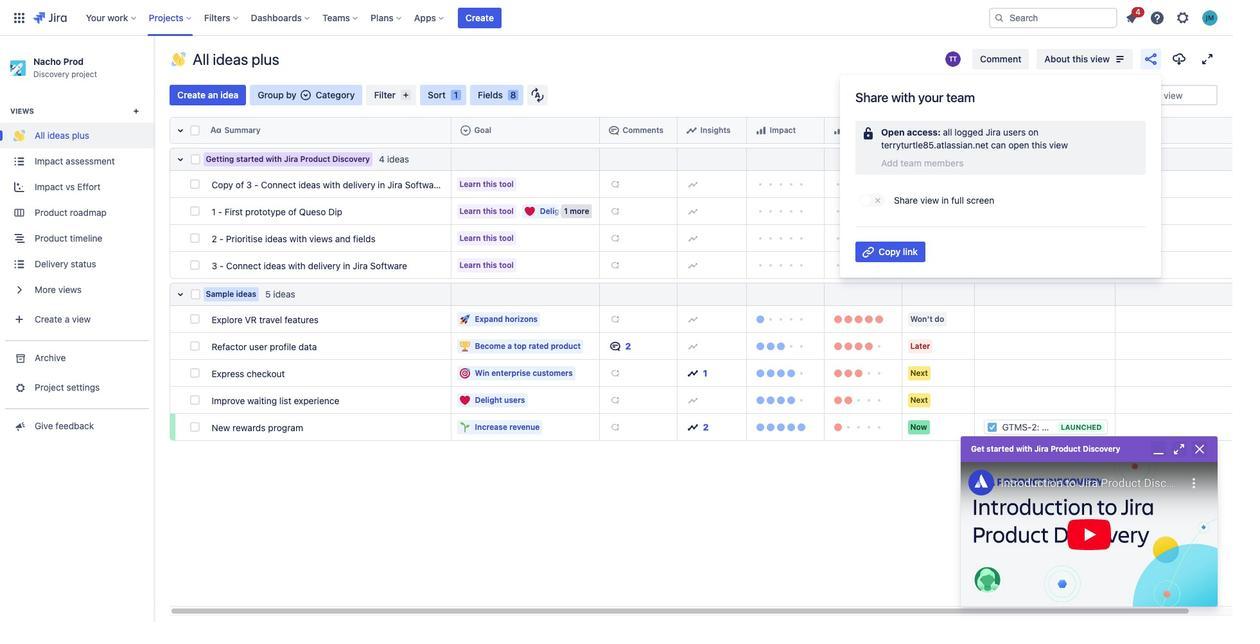 Task type: vqa. For each thing, say whether or not it's contained in the screenshot.
&
no



Task type: locate. For each thing, give the bounding box(es) containing it.
revenue
[[510, 422, 540, 432]]

delight up increase
[[475, 395, 503, 405]]

cell
[[452, 117, 600, 144], [600, 117, 678, 144], [678, 117, 747, 144], [747, 117, 825, 144], [825, 117, 903, 144], [903, 117, 976, 144], [976, 117, 1116, 144], [1116, 117, 1234, 144], [825, 148, 903, 171], [903, 148, 976, 171], [976, 148, 1116, 171], [1116, 148, 1234, 171], [1116, 171, 1234, 198], [1116, 198, 1234, 225], [1116, 225, 1234, 252], [1116, 252, 1234, 279], [976, 306, 1116, 333], [1116, 306, 1234, 333], [976, 333, 1116, 360], [1116, 333, 1234, 360], [976, 360, 1116, 387], [1116, 360, 1234, 387], [976, 387, 1116, 414], [1116, 387, 1234, 414], [1116, 414, 1234, 441]]

copy
[[212, 179, 233, 190], [879, 246, 901, 257]]

create left the an
[[177, 89, 206, 100]]

0 horizontal spatial 3
[[212, 260, 217, 271]]

improve
[[212, 395, 245, 406]]

2 horizontal spatial create
[[466, 12, 494, 23]]

2 right comments image
[[626, 340, 631, 351]]

learn for copy of 3 - connect ideas with delivery in jira software
[[460, 179, 481, 189]]

open
[[882, 127, 905, 138]]

banner
[[0, 0, 1234, 36]]

sample ideas
[[206, 289, 257, 299]]

apps button
[[411, 7, 449, 28]]

effort inside "button"
[[848, 125, 870, 135]]

create for create an idea
[[177, 89, 206, 100]]

gtms-2: get approvals on pos
[[1108, 419, 1234, 430]]

1 vertical spatial a
[[508, 341, 512, 351]]

all up impact assessment
[[35, 130, 45, 141]]

1
[[454, 89, 458, 100], [212, 206, 216, 217], [564, 206, 568, 216], [703, 367, 708, 378]]

2 right insights icon
[[703, 421, 709, 432]]

1 learn this tool from the top
[[460, 179, 514, 189]]

1 vertical spatial users
[[570, 206, 591, 216]]

group
[[0, 90, 154, 340]]

prod
[[63, 56, 84, 67]]

a left top
[[508, 341, 512, 351]]

0 horizontal spatial plus
[[72, 130, 89, 141]]

share image
[[1144, 51, 1159, 67]]

this inside all logged jira users on terryturtle85.atlassian.net can open this view
[[1032, 139, 1048, 150]]

create inside "create an idea" button
[[177, 89, 206, 100]]

now
[[911, 422, 928, 432]]

1 horizontal spatial on
[[1208, 419, 1218, 430]]

delivery down and
[[308, 260, 341, 271]]

1 vertical spatial in
[[942, 195, 950, 206]]

1 vertical spatial share
[[895, 195, 919, 206]]

0 vertical spatial copy
[[212, 179, 233, 190]]

dashboards button
[[247, 7, 315, 28]]

views left and
[[310, 233, 333, 244]]

0 horizontal spatial views
[[58, 284, 82, 295]]

effort right vs
[[77, 182, 101, 192]]

in
[[378, 179, 385, 190], [942, 195, 950, 206], [343, 260, 350, 271]]

ideas inside jira product discovery navigation 'element'
[[47, 130, 70, 141]]

0 vertical spatial users
[[1004, 127, 1027, 138]]

0 vertical spatial impact
[[770, 125, 797, 135]]

view right open
[[1050, 139, 1069, 150]]

0 horizontal spatial users
[[505, 395, 525, 405]]

on left pos
[[1208, 419, 1218, 430]]

insights image
[[688, 368, 698, 378]]

single select dropdown image
[[301, 90, 311, 100]]

0 horizontal spatial on
[[1029, 127, 1039, 138]]

4 learn this tool from the top
[[460, 260, 514, 270]]

4
[[1136, 7, 1141, 16], [379, 154, 385, 165], [379, 154, 385, 165]]

impact right impact icon at the right of page
[[770, 125, 797, 135]]

0 vertical spatial create
[[466, 12, 494, 23]]

0 vertical spatial in
[[378, 179, 385, 190]]

learn this tool for 3 - connect ideas with delivery in jira software
[[460, 260, 514, 270]]

copy inside button
[[879, 246, 901, 257]]

- left "first"
[[218, 206, 222, 217]]

:heart: image
[[525, 206, 535, 216], [525, 206, 535, 216]]

vs
[[66, 182, 75, 192]]

:seedling: image
[[460, 422, 470, 432], [460, 422, 470, 432]]

3 tool from the top
[[499, 233, 514, 243]]

0 vertical spatial get
[[1148, 419, 1162, 430]]

feedback image
[[13, 420, 26, 433]]

next for express checkout
[[911, 368, 929, 378]]

checkout
[[247, 368, 285, 379]]

0 vertical spatial all ideas plus
[[193, 50, 280, 68]]

roadmap
[[926, 125, 961, 135]]

delight left more
[[540, 206, 568, 216]]

queso
[[299, 206, 326, 217]]

Find an idea in this view field
[[1081, 86, 1217, 104]]

delivery up fields on the top left of the page
[[343, 179, 376, 190]]

3 learn from the top
[[460, 233, 481, 243]]

2 horizontal spatial 2
[[703, 421, 709, 432]]

2 tool from the top
[[499, 206, 514, 216]]

2 next from the top
[[911, 395, 929, 405]]

1 horizontal spatial a
[[508, 341, 512, 351]]

a
[[65, 314, 70, 325], [508, 341, 512, 351]]

1 horizontal spatial of
[[288, 206, 297, 217]]

group containing all ideas plus
[[0, 90, 154, 340]]

1 vertical spatial effort
[[77, 182, 101, 192]]

of
[[236, 179, 244, 190], [288, 206, 297, 217]]

:trophy: image
[[460, 341, 470, 351]]

0 horizontal spatial 2
[[212, 233, 217, 244]]

0 horizontal spatial delivery
[[308, 260, 341, 271]]

first
[[225, 206, 243, 217]]

getting started with jira product discovery
[[206, 154, 370, 164], [206, 154, 370, 164]]

of up "first"
[[236, 179, 244, 190]]

learn for 3 - connect ideas with delivery in jira software
[[460, 260, 481, 270]]

0 horizontal spatial get
[[972, 444, 985, 454]]

create inside create "button"
[[466, 12, 494, 23]]

of left queso
[[288, 206, 297, 217]]

1 horizontal spatial 2 button
[[683, 417, 742, 437]]

- left the prioritise
[[220, 233, 224, 244]]

0 horizontal spatial a
[[65, 314, 70, 325]]

1 vertical spatial create
[[177, 89, 206, 100]]

0 horizontal spatial all
[[35, 130, 45, 141]]

0 horizontal spatial effort
[[77, 182, 101, 192]]

jira
[[986, 127, 1001, 138], [284, 154, 298, 164], [284, 154, 298, 164], [388, 179, 403, 190], [353, 260, 368, 271], [1035, 444, 1049, 454]]

views
[[310, 233, 333, 244], [58, 284, 82, 295]]

documents button
[[980, 120, 1111, 141]]

:wave: image
[[172, 52, 186, 66], [13, 130, 25, 142], [13, 130, 25, 142]]

- up sample
[[220, 260, 224, 271]]

impact left vs
[[35, 182, 63, 192]]

- up prototype
[[255, 179, 259, 190]]

effort
[[848, 125, 870, 135], [77, 182, 101, 192]]

share up effort "button"
[[856, 90, 889, 105]]

status
[[71, 259, 96, 270]]

on up open
[[1029, 127, 1039, 138]]

:rocket: image
[[460, 314, 470, 324], [460, 314, 470, 324]]

1 vertical spatial impact
[[35, 156, 63, 167]]

0 vertical spatial delight users
[[540, 206, 591, 216]]

tool for 3 - connect ideas with delivery in jira software
[[499, 260, 514, 270]]

1 vertical spatial plus
[[72, 130, 89, 141]]

1 horizontal spatial delight
[[540, 206, 568, 216]]

8
[[511, 89, 516, 100]]

express checkout
[[212, 368, 285, 379]]

0 horizontal spatial all ideas plus
[[35, 130, 89, 141]]

4 tool from the top
[[499, 260, 514, 270]]

sort
[[428, 89, 446, 100]]

comments image
[[609, 125, 619, 135]]

3 up sample
[[212, 260, 217, 271]]

1 horizontal spatial users
[[570, 206, 591, 216]]

0 vertical spatial next
[[911, 368, 929, 378]]

2 horizontal spatial users
[[1004, 127, 1027, 138]]

delivery status link
[[0, 252, 154, 277]]

0 horizontal spatial copy
[[212, 179, 233, 190]]

ideas
[[213, 50, 248, 68], [47, 130, 70, 141], [387, 154, 409, 165], [387, 154, 409, 165], [299, 179, 321, 190], [265, 233, 287, 244], [264, 260, 286, 271], [273, 289, 295, 299], [236, 289, 257, 299]]

refactor
[[212, 341, 247, 352]]

search image
[[995, 13, 1005, 23]]

next
[[911, 368, 929, 378], [911, 395, 929, 405]]

2 for left 2 button
[[626, 340, 631, 351]]

more
[[570, 206, 590, 216]]

win enterprise customers
[[475, 368, 573, 378]]

waiting
[[248, 395, 277, 406]]

create inside 'create a view' popup button
[[35, 314, 62, 325]]

learn
[[460, 179, 481, 189], [460, 206, 481, 216], [460, 233, 481, 243], [460, 260, 481, 270]]

-
[[255, 179, 259, 190], [218, 206, 222, 217], [220, 233, 224, 244], [220, 260, 224, 271]]

2 vertical spatial impact
[[35, 182, 63, 192]]

all ideas plus inside jira product discovery navigation 'element'
[[35, 130, 89, 141]]

with
[[892, 90, 916, 105], [266, 154, 282, 164], [266, 154, 282, 164], [323, 179, 341, 190], [290, 233, 307, 244], [288, 260, 306, 271], [1017, 444, 1033, 454]]

connect
[[261, 179, 296, 190], [226, 260, 261, 271]]

1 vertical spatial 2 button
[[683, 417, 742, 437]]

next up now
[[911, 395, 929, 405]]

all
[[944, 127, 953, 138]]

sample
[[206, 289, 234, 299]]

:dart: image
[[460, 368, 470, 378]]

effort right effort icon
[[848, 125, 870, 135]]

0 horizontal spatial of
[[236, 179, 244, 190]]

share for share view in full screen
[[895, 195, 919, 206]]

all ideas plus up impact assessment
[[35, 130, 89, 141]]

0 vertical spatial delight
[[540, 206, 568, 216]]

copy link button
[[856, 242, 926, 262]]

:heart: image
[[460, 395, 470, 405], [460, 395, 470, 405]]

connect up 1 - first prototype of queso dip
[[261, 179, 296, 190]]

terryturtle85.atlassian.net
[[882, 139, 989, 150]]

4 ideas
[[379, 154, 409, 165], [379, 154, 409, 165]]

comment
[[981, 53, 1022, 64]]

next down later
[[911, 368, 929, 378]]

1 vertical spatial 2
[[626, 340, 631, 351]]

0 vertical spatial share
[[856, 90, 889, 105]]

1 vertical spatial delight users
[[475, 395, 525, 405]]

view
[[1091, 53, 1111, 64], [1050, 139, 1069, 150], [921, 195, 940, 206], [72, 314, 91, 325]]

a for become
[[508, 341, 512, 351]]

all right :wave: icon
[[193, 50, 209, 68]]

0 horizontal spatial 2 button
[[605, 336, 673, 356]]

1 horizontal spatial delivery
[[343, 179, 376, 190]]

comments button
[[605, 120, 673, 141]]

goal button
[[457, 120, 595, 141]]

a for create
[[65, 314, 70, 325]]

impact image
[[756, 125, 766, 135]]

create button
[[458, 7, 502, 28]]

0 vertical spatial of
[[236, 179, 244, 190]]

on for approvals
[[1208, 419, 1218, 430]]

show description image
[[1113, 51, 1129, 67]]

0 vertical spatial plus
[[252, 50, 280, 68]]

views inside group
[[58, 284, 82, 295]]

add image
[[610, 179, 621, 189], [610, 206, 621, 216], [610, 233, 621, 243], [688, 233, 698, 243], [610, 260, 621, 270], [610, 314, 621, 324], [688, 314, 698, 324], [688, 341, 698, 351], [610, 368, 621, 378], [610, 395, 621, 405], [688, 395, 698, 405], [610, 422, 621, 432]]

0 vertical spatial all
[[193, 50, 209, 68]]

discovery inside nacho prod discovery project
[[33, 70, 69, 79]]

effort inside jira product discovery navigation 'element'
[[77, 182, 101, 192]]

0 vertical spatial views
[[310, 233, 333, 244]]

primary element
[[8, 0, 979, 36]]

summary
[[225, 125, 261, 135]]

plus up group
[[252, 50, 280, 68]]

share view in full screen
[[895, 195, 995, 206]]

copy up "first"
[[212, 179, 233, 190]]

jira product discovery navigation element
[[0, 36, 154, 622]]

1 vertical spatial views
[[58, 284, 82, 295]]

view inside dropdown button
[[1091, 53, 1111, 64]]

:dart: image
[[460, 368, 470, 378]]

1 horizontal spatial create
[[177, 89, 206, 100]]

dashboards
[[251, 12, 302, 23]]

learn for 2 - prioritise ideas with views and fields
[[460, 233, 481, 243]]

1 vertical spatial next
[[911, 395, 929, 405]]

0 horizontal spatial delight users
[[475, 395, 525, 405]]

fields
[[353, 233, 376, 244]]

connect down the prioritise
[[226, 260, 261, 271]]

share up link
[[895, 195, 919, 206]]

jira image
[[33, 10, 67, 25], [33, 10, 67, 25]]

1 horizontal spatial in
[[378, 179, 385, 190]]

2 for the bottom 2 button
[[703, 421, 709, 432]]

view left the show description icon
[[1091, 53, 1111, 64]]

teams button
[[319, 7, 363, 28]]

0 vertical spatial effort
[[848, 125, 870, 135]]

1 horizontal spatial share
[[895, 195, 919, 206]]

effort image
[[834, 125, 844, 135]]

plus up impact assessment 'link'
[[72, 130, 89, 141]]

on
[[1029, 127, 1039, 138], [1208, 419, 1218, 430]]

- for connect
[[220, 260, 224, 271]]

1 horizontal spatial 2
[[626, 340, 631, 351]]

insights image
[[688, 422, 698, 432]]

4 inside banner
[[1136, 7, 1141, 16]]

0 horizontal spatial share
[[856, 90, 889, 105]]

0 vertical spatial on
[[1029, 127, 1039, 138]]

explore vr travel features
[[212, 314, 319, 325]]

2 vertical spatial 2
[[703, 421, 709, 432]]

plus
[[252, 50, 280, 68], [72, 130, 89, 141]]

impact inside 'link'
[[35, 156, 63, 167]]

1 vertical spatial get
[[972, 444, 985, 454]]

get
[[1148, 419, 1162, 430], [972, 444, 985, 454]]

1 right insights image
[[703, 367, 708, 378]]

summary image
[[210, 125, 221, 135]]

2 left the prioritise
[[212, 233, 217, 244]]

features
[[285, 314, 319, 325]]

horizons
[[505, 314, 538, 324]]

1 vertical spatial all ideas plus
[[35, 130, 89, 141]]

create right apps dropdown button
[[466, 12, 494, 23]]

impact inside button
[[770, 125, 797, 135]]

view down more views link
[[72, 314, 91, 325]]

1 horizontal spatial all
[[193, 50, 209, 68]]

1 - first prototype of queso dip
[[212, 206, 343, 217]]

a down more views link
[[65, 314, 70, 325]]

jira inside all logged jira users on terryturtle85.atlassian.net can open this view
[[986, 127, 1001, 138]]

views right more
[[58, 284, 82, 295]]

users
[[1004, 127, 1027, 138], [570, 206, 591, 216], [505, 395, 525, 405]]

0 horizontal spatial delight
[[475, 395, 503, 405]]

- for first
[[218, 206, 222, 217]]

documents
[[998, 125, 1042, 135]]

create
[[466, 12, 494, 23], [177, 89, 206, 100], [35, 314, 62, 325]]

delivery
[[35, 259, 68, 270]]

won't
[[911, 314, 933, 324]]

view inside popup button
[[72, 314, 91, 325]]

1 vertical spatial all
[[35, 130, 45, 141]]

3 up prototype
[[247, 179, 252, 190]]

1 left "first"
[[212, 206, 216, 217]]

on inside all logged jira users on terryturtle85.atlassian.net can open this view
[[1029, 127, 1039, 138]]

goal image
[[460, 125, 471, 135]]

2 vertical spatial users
[[505, 395, 525, 405]]

copy left link
[[879, 246, 901, 257]]

your
[[86, 12, 105, 23]]

:trophy: image
[[460, 341, 470, 351]]

tool for 2 - prioritise ideas with views and fields
[[499, 233, 514, 243]]

0 horizontal spatial create
[[35, 314, 62, 325]]

2 vertical spatial create
[[35, 314, 62, 325]]

1 horizontal spatial effort
[[848, 125, 870, 135]]

archive button
[[0, 345, 154, 371]]

1 horizontal spatial plus
[[252, 50, 280, 68]]

about this view
[[1045, 53, 1111, 64]]

1 tool from the top
[[499, 179, 514, 189]]

add image
[[610, 179, 621, 189], [688, 179, 698, 189], [610, 206, 621, 216], [688, 206, 698, 216], [610, 233, 621, 243], [610, 260, 621, 270], [688, 260, 698, 270], [610, 314, 621, 324], [610, 368, 621, 378], [610, 395, 621, 405], [610, 422, 621, 432]]

1 next from the top
[[911, 368, 929, 378]]

become a top rated product
[[475, 341, 581, 351]]

0 vertical spatial 2 button
[[605, 336, 673, 356]]

1 horizontal spatial copy
[[879, 246, 901, 257]]

comment button
[[973, 49, 1030, 69]]

1 vertical spatial on
[[1208, 419, 1218, 430]]

a inside popup button
[[65, 314, 70, 325]]

1 vertical spatial copy
[[879, 246, 901, 257]]

create down more
[[35, 314, 62, 325]]

users inside all logged jira users on terryturtle85.atlassian.net can open this view
[[1004, 127, 1027, 138]]

1 vertical spatial software
[[370, 260, 407, 271]]

1 vertical spatial 3
[[212, 260, 217, 271]]

0 vertical spatial a
[[65, 314, 70, 325]]

copy link image
[[861, 244, 877, 260]]

product roadmap
[[35, 207, 107, 218]]

on for users
[[1029, 127, 1039, 138]]

1 horizontal spatial 3
[[247, 179, 252, 190]]

share
[[856, 90, 889, 105], [895, 195, 919, 206]]

1 vertical spatial delight
[[475, 395, 503, 405]]

1 learn from the top
[[460, 179, 481, 189]]

1 horizontal spatial delight users
[[540, 206, 591, 216]]

0 horizontal spatial in
[[343, 260, 350, 271]]

project
[[35, 382, 64, 393]]

collapse all image
[[173, 123, 188, 138]]

4 learn from the top
[[460, 260, 481, 270]]

this
[[1073, 53, 1089, 64], [1032, 139, 1048, 150], [483, 179, 497, 189], [483, 206, 497, 216], [483, 233, 497, 243], [483, 260, 497, 270]]

3 learn this tool from the top
[[460, 233, 514, 243]]

tool
[[499, 179, 514, 189], [499, 206, 514, 216], [499, 233, 514, 243], [499, 260, 514, 270]]

all ideas plus up idea at the left of the page
[[193, 50, 280, 68]]

all inside jira product discovery navigation 'element'
[[35, 130, 45, 141]]

copy for copy link
[[879, 246, 901, 257]]

create an idea
[[177, 89, 239, 100]]

autosave is enabled image
[[532, 87, 544, 103]]

impact up impact vs effort
[[35, 156, 63, 167]]

data
[[299, 341, 317, 352]]



Task type: describe. For each thing, give the bounding box(es) containing it.
this inside dropdown button
[[1073, 53, 1089, 64]]

dip
[[329, 206, 343, 217]]

appswitcher icon image
[[12, 10, 27, 25]]

approvals
[[1165, 419, 1205, 430]]

hyperlink image
[[984, 125, 995, 135]]

copy for copy of 3 - connect ideas with delivery in jira software
[[212, 179, 233, 190]]

nacho
[[33, 56, 61, 67]]

top
[[514, 341, 527, 351]]

comments image
[[610, 341, 621, 351]]

experience
[[294, 395, 340, 406]]

win
[[475, 368, 490, 378]]

apps
[[414, 12, 436, 23]]

screen
[[967, 195, 995, 206]]

give
[[35, 421, 53, 432]]

views
[[10, 107, 34, 115]]

user
[[249, 341, 268, 352]]

insights image
[[687, 125, 697, 135]]

header.desc image
[[956, 125, 966, 135]]

refactor user profile data
[[212, 341, 317, 352]]

projects
[[149, 12, 184, 23]]

settings image
[[1176, 10, 1192, 25]]

won't do
[[911, 314, 945, 324]]

about
[[1045, 53, 1071, 64]]

full
[[952, 195, 965, 206]]

copy link
[[879, 246, 918, 257]]

rated
[[529, 341, 549, 351]]

travel
[[259, 314, 282, 325]]

idea
[[221, 89, 239, 100]]

learn this tool for 2 - prioritise ideas with views and fields
[[460, 233, 514, 243]]

1 more
[[564, 206, 590, 216]]

share for share with your team
[[856, 90, 889, 105]]

1 vertical spatial connect
[[226, 260, 261, 271]]

your profile and settings image
[[1203, 10, 1219, 25]]

product roadmap link
[[0, 200, 154, 226]]

expand
[[475, 314, 503, 324]]

export image
[[1172, 51, 1188, 67]]

1 horizontal spatial all ideas plus
[[193, 50, 280, 68]]

by
[[286, 89, 297, 100]]

2 vertical spatial in
[[343, 260, 350, 271]]

1 inside button
[[703, 367, 708, 378]]

0 vertical spatial delivery
[[343, 179, 376, 190]]

more
[[35, 284, 56, 295]]

plus inside jira product discovery navigation 'element'
[[72, 130, 89, 141]]

2 horizontal spatial in
[[942, 195, 950, 206]]

open
[[1009, 139, 1030, 150]]

Search field
[[990, 7, 1118, 28]]

1 horizontal spatial views
[[310, 233, 333, 244]]

create an idea button
[[170, 85, 246, 105]]

your
[[919, 90, 944, 105]]

impact vs effort link
[[0, 174, 154, 200]]

0 vertical spatial connect
[[261, 179, 296, 190]]

rewards
[[233, 422, 266, 433]]

tool for copy of 3 - connect ideas with delivery in jira software
[[499, 179, 514, 189]]

1 horizontal spatial get
[[1148, 419, 1162, 430]]

comments
[[623, 125, 664, 135]]

group
[[258, 89, 284, 100]]

roadmap
[[70, 207, 107, 218]]

impact vs effort
[[35, 182, 101, 192]]

share with your team
[[856, 90, 976, 105]]

create a view
[[35, 314, 91, 325]]

project settings
[[35, 382, 100, 393]]

impact button
[[752, 120, 820, 141]]

:wave: image
[[172, 52, 186, 66]]

project settings image
[[13, 381, 26, 394]]

- for prioritise
[[220, 233, 224, 244]]

expand image
[[1201, 51, 1216, 67]]

new rewards program
[[212, 422, 303, 433]]

increase revenue
[[475, 422, 540, 432]]

2 learn this tool from the top
[[460, 206, 514, 216]]

profile
[[270, 341, 296, 352]]

impact assessment
[[35, 156, 115, 167]]

2 - prioritise ideas with views and fields
[[212, 233, 376, 244]]

view left the full
[[921, 195, 940, 206]]

roadmap image
[[912, 125, 922, 135]]

effort button
[[830, 120, 898, 141]]

impact assessment link
[[0, 149, 154, 174]]

prototype
[[245, 206, 286, 217]]

1 right sort
[[454, 89, 458, 100]]

give feedback
[[35, 421, 94, 432]]

archive
[[35, 352, 66, 363]]

view inside all logged jira users on terryturtle85.atlassian.net can open this view
[[1050, 139, 1069, 150]]

create for create a view
[[35, 314, 62, 325]]

projects button
[[145, 7, 197, 28]]

1 left more
[[564, 206, 568, 216]]

create for create
[[466, 12, 494, 23]]

impact for impact
[[770, 125, 797, 135]]

learn this tool for copy of 3 - connect ideas with delivery in jira software
[[460, 179, 514, 189]]

2 learn from the top
[[460, 206, 481, 216]]

0 vertical spatial software
[[405, 179, 442, 190]]

0 vertical spatial 3
[[247, 179, 252, 190]]

work
[[108, 12, 128, 23]]

gtms-2: get approvals on pos link
[[985, 419, 1234, 434]]

open access :
[[882, 127, 944, 138]]

vr
[[245, 314, 257, 325]]

project
[[71, 70, 97, 79]]

product
[[551, 341, 581, 351]]

create a view button
[[0, 307, 154, 333]]

insights
[[701, 125, 731, 135]]

pos
[[1220, 419, 1234, 430]]

get started with jira product discovery
[[972, 444, 1121, 454]]

banner containing your work
[[0, 0, 1234, 36]]

1 vertical spatial delivery
[[308, 260, 341, 271]]

product timeline link
[[0, 226, 154, 252]]

express
[[212, 368, 244, 379]]

an
[[208, 89, 218, 100]]

all ideas plus link
[[0, 123, 154, 149]]

filters button
[[200, 7, 243, 28]]

impact for impact assessment
[[35, 156, 63, 167]]

0 vertical spatial 2
[[212, 233, 217, 244]]

plans
[[371, 12, 394, 23]]

notifications image
[[1125, 10, 1140, 25]]

list
[[280, 395, 292, 406]]

impact for impact vs effort
[[35, 182, 63, 192]]

filter
[[374, 89, 396, 100]]

later
[[911, 341, 931, 351]]

help image
[[1150, 10, 1166, 25]]

delivery status
[[35, 259, 96, 270]]

1 vertical spatial of
[[288, 206, 297, 217]]

feedback
[[56, 421, 94, 432]]

increase
[[475, 422, 508, 432]]

your work button
[[82, 7, 141, 28]]

assessment
[[66, 156, 115, 167]]

settings
[[67, 382, 100, 393]]

next for improve waiting list experience
[[911, 395, 929, 405]]

program
[[268, 422, 303, 433]]

product timeline
[[35, 233, 103, 244]]

can
[[992, 139, 1007, 150]]

filters
[[204, 12, 230, 23]]

current project sidebar image
[[140, 51, 168, 77]]

enterprise
[[492, 368, 531, 378]]



